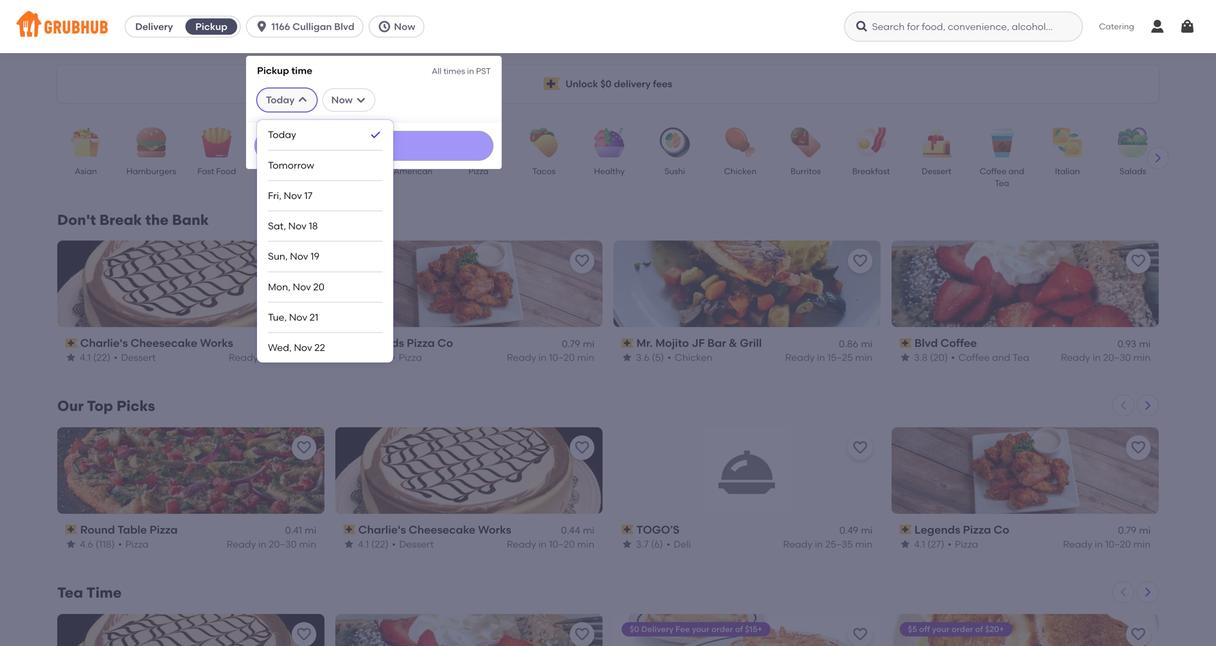 Task type: describe. For each thing, give the bounding box(es) containing it.
mi for subscription pass icon corresponding to blvd coffee
[[1140, 338, 1151, 350]]

25–35
[[826, 539, 853, 550]]

1 horizontal spatial legends
[[915, 523, 961, 537]]

subscription pass image for save this restaurant icon for legends pizza co
[[900, 525, 912, 535]]

today inside option
[[268, 129, 296, 141]]

all times in pst
[[432, 66, 491, 76]]

20
[[313, 281, 325, 293]]

coffee for blvd coffee
[[941, 337, 977, 350]]

0.49
[[840, 525, 859, 536]]

21
[[310, 312, 318, 323]]

sun, nov 19
[[268, 251, 320, 262]]

now inside button
[[394, 21, 416, 32]]

chicken image
[[717, 128, 764, 158]]

1 vertical spatial 0.44
[[561, 525, 580, 536]]

main navigation navigation
[[0, 0, 1217, 647]]

$5 off your order of $20+
[[908, 625, 1005, 634]]

save this restaurant image for togo's
[[852, 440, 869, 456]]

19
[[311, 251, 320, 262]]

subscription pass image up our
[[65, 338, 78, 348]]

nov for sat,
[[288, 220, 307, 232]]

• chicken
[[668, 352, 713, 364]]

the
[[145, 211, 169, 229]]

jf
[[692, 337, 705, 350]]

1 horizontal spatial 4.1 (27)
[[915, 539, 945, 550]]

mr. mojito jf bar & grill
[[637, 337, 762, 350]]

1 your from the left
[[692, 625, 710, 634]]

0 horizontal spatial 0.44
[[283, 338, 302, 350]]

0.93 mi
[[1118, 338, 1151, 350]]

1166 culligan blvd button
[[246, 16, 369, 38]]

asian
[[75, 166, 97, 176]]

bar
[[708, 337, 727, 350]]

pizza image
[[455, 128, 503, 158]]

unlock
[[566, 78, 598, 90]]

in inside 'main navigation' navigation
[[467, 66, 474, 76]]

22
[[315, 342, 325, 354]]

culligan
[[293, 21, 332, 32]]

caret left icon image for our top picks
[[1118, 400, 1129, 411]]

delivery inside button
[[135, 21, 173, 32]]

0 vertical spatial svg image
[[855, 20, 869, 33]]

1 vertical spatial 0.79
[[1119, 525, 1137, 536]]

1 vertical spatial legends pizza co
[[915, 523, 1010, 537]]

sat,
[[268, 220, 286, 232]]

0 vertical spatial charlie's cheesecake works
[[80, 337, 233, 350]]

pickup time
[[257, 65, 313, 76]]

top
[[87, 398, 113, 415]]

1 vertical spatial and
[[993, 352, 1011, 364]]

save this restaurant image for legends pizza co
[[1131, 440, 1147, 456]]

fri, nov 17
[[268, 190, 313, 202]]

1 horizontal spatial blvd
[[915, 337, 938, 350]]

4.6
[[80, 539, 93, 550]]

italian image
[[1044, 128, 1092, 158]]

pst
[[476, 66, 491, 76]]

save this restaurant image for charlie's cheesecake works
[[574, 440, 591, 456]]

hamburgers
[[126, 166, 176, 176]]

$15+
[[745, 625, 763, 634]]

0 horizontal spatial 0.79 mi
[[562, 338, 595, 350]]

1 vertical spatial chicken
[[675, 352, 713, 364]]

(6)
[[651, 539, 663, 550]]

round
[[80, 523, 115, 537]]

3.6 (5)
[[636, 352, 664, 364]]

0 horizontal spatial (27)
[[371, 352, 388, 364]]

1 horizontal spatial delivery
[[642, 625, 674, 634]]

nov for wed,
[[294, 342, 312, 354]]

round table pizza
[[80, 523, 178, 537]]

italian
[[1056, 166, 1080, 176]]

mi for subscription pass image corresponding to save this restaurant icon for legends pizza co
[[1140, 525, 1151, 536]]

mi for subscription pass image on top of our
[[305, 338, 316, 350]]

(22) for charlie's cheesecake works's save this restaurant icon subscription pass image
[[371, 539, 389, 550]]

togo's
[[637, 523, 680, 537]]

coffee and tea
[[980, 166, 1025, 188]]

fee
[[676, 625, 690, 634]]

check icon image
[[369, 128, 383, 142]]

update
[[359, 141, 389, 151]]

1 horizontal spatial cheesecake
[[409, 523, 476, 537]]

mon,
[[268, 281, 291, 293]]

17
[[304, 190, 313, 202]]

1 horizontal spatial • pizza
[[392, 352, 422, 364]]

&
[[729, 337, 738, 350]]

3.8
[[915, 352, 928, 364]]

breakfast image
[[848, 128, 895, 158]]

(5)
[[652, 352, 664, 364]]

1166 culligan blvd
[[272, 21, 355, 32]]

healthy image
[[586, 128, 634, 158]]

fri,
[[268, 190, 282, 202]]

mexican
[[266, 166, 299, 176]]

nov for sun,
[[290, 251, 308, 262]]

tomorrow
[[268, 160, 314, 171]]

1 horizontal spatial works
[[478, 523, 512, 537]]

ready in 10–20 min for subscription pass image on top of our
[[229, 352, 316, 364]]

0 horizontal spatial dessert
[[121, 352, 156, 364]]

0 vertical spatial legends pizza co
[[359, 337, 453, 350]]

18
[[309, 220, 318, 232]]

chinese image
[[324, 128, 372, 158]]

3.7
[[636, 539, 649, 550]]

mojito
[[656, 337, 689, 350]]

all
[[432, 66, 442, 76]]

don't break the bank
[[57, 211, 209, 229]]

coffee and tea image
[[979, 128, 1026, 158]]

0 horizontal spatial works
[[200, 337, 233, 350]]

fast food
[[197, 166, 236, 176]]

1 vertical spatial now
[[331, 94, 353, 106]]

wed,
[[268, 342, 292, 354]]

break
[[99, 211, 142, 229]]

blvd coffee
[[915, 337, 977, 350]]

time
[[292, 65, 313, 76]]

catering button
[[1090, 11, 1144, 42]]

0.49 mi
[[840, 525, 873, 536]]

0 vertical spatial caret right icon image
[[1153, 153, 1164, 164]]

1 vertical spatial $0
[[630, 625, 640, 634]]

fast
[[197, 166, 214, 176]]

0.93
[[1118, 338, 1137, 350]]

sushi image
[[651, 128, 699, 158]]

1 horizontal spatial • dessert
[[392, 539, 434, 550]]

$20+
[[986, 625, 1005, 634]]

4.1 (22) for charlie's cheesecake works's save this restaurant icon subscription pass image
[[358, 539, 389, 550]]

2 of from the left
[[976, 625, 984, 634]]

blvd inside the 1166 culligan blvd button
[[334, 21, 355, 32]]

• coffee and tea
[[952, 352, 1030, 364]]

don't
[[57, 211, 96, 229]]

table
[[117, 523, 147, 537]]

pickup button
[[183, 16, 240, 38]]

15–25
[[828, 352, 853, 364]]

tacos
[[533, 166, 556, 176]]

0 vertical spatial 0.79
[[562, 338, 580, 350]]

0.41 mi
[[285, 525, 316, 536]]

now button
[[369, 16, 430, 38]]

american image
[[389, 128, 437, 158]]

0 horizontal spatial • dessert
[[114, 352, 156, 364]]

sun,
[[268, 251, 288, 262]]

4.1 (22) for subscription pass image on top of our
[[80, 352, 111, 364]]

0.41
[[285, 525, 302, 536]]

mi for charlie's cheesecake works's save this restaurant icon subscription pass image
[[583, 525, 595, 536]]



Task type: vqa. For each thing, say whether or not it's contained in the screenshot.
'CANNED'
no



Task type: locate. For each thing, give the bounding box(es) containing it.
• pizza for round table pizza
[[118, 539, 149, 550]]

nov left 17
[[284, 190, 302, 202]]

caret left icon image
[[1118, 400, 1129, 411], [1118, 587, 1129, 598]]

and right '(20)'
[[993, 352, 1011, 364]]

0 horizontal spatial your
[[692, 625, 710, 634]]

nov for tue,
[[289, 312, 307, 323]]

0 vertical spatial caret left icon image
[[1118, 400, 1129, 411]]

0 horizontal spatial $0
[[601, 78, 612, 90]]

0 horizontal spatial subscription pass image
[[65, 525, 78, 535]]

2 vertical spatial caret right icon image
[[1143, 587, 1154, 598]]

0.44
[[283, 338, 302, 350], [561, 525, 580, 536]]

20–30 for round table pizza
[[269, 539, 297, 550]]

order left the $15+
[[712, 625, 733, 634]]

caret right icon image
[[1153, 153, 1164, 164], [1143, 400, 1154, 411], [1143, 587, 1154, 598]]

0.86
[[839, 338, 859, 350]]

1 horizontal spatial now
[[394, 21, 416, 32]]

togo's logo image
[[704, 428, 791, 514]]

1 horizontal spatial your
[[932, 625, 950, 634]]

1 horizontal spatial svg image
[[855, 20, 869, 33]]

• deli
[[667, 539, 691, 550]]

1 horizontal spatial tea
[[995, 178, 1010, 188]]

save this restaurant image for mr. mojito jf bar & grill
[[852, 253, 869, 269]]

tue, nov 21
[[268, 312, 318, 323]]

mexican image
[[258, 128, 306, 158]]

ready in 25–35 min
[[783, 539, 873, 550]]

and down coffee and tea image
[[1009, 166, 1025, 176]]

order left $20+
[[952, 625, 974, 634]]

nov for fri,
[[284, 190, 302, 202]]

caret left icon image for tea time
[[1118, 587, 1129, 598]]

unlock $0 delivery fees
[[566, 78, 673, 90]]

dessert image
[[913, 128, 961, 158]]

sat, nov 18
[[268, 220, 318, 232]]

0 vertical spatial dessert
[[922, 166, 952, 176]]

0 horizontal spatial order
[[712, 625, 733, 634]]

1 vertical spatial svg image
[[297, 95, 308, 106]]

0 horizontal spatial charlie's
[[80, 337, 128, 350]]

ready in 10–20 min
[[229, 352, 316, 364], [507, 352, 595, 364], [507, 539, 595, 550], [1064, 539, 1151, 550]]

• dessert
[[114, 352, 156, 364], [392, 539, 434, 550]]

caret right icon image for tea time
[[1143, 587, 1154, 598]]

subscription pass image
[[622, 338, 634, 348], [900, 338, 912, 348], [65, 525, 78, 535]]

pickup for pickup time
[[257, 65, 289, 76]]

fees
[[653, 78, 673, 90]]

(27)
[[371, 352, 388, 364], [928, 539, 945, 550]]

subscription pass image left mr.
[[622, 338, 634, 348]]

0 horizontal spatial • pizza
[[118, 539, 149, 550]]

0.86 mi
[[839, 338, 873, 350]]

1 vertical spatial delivery
[[642, 625, 674, 634]]

subscription pass image left round
[[65, 525, 78, 535]]

mi
[[305, 338, 316, 350], [583, 338, 595, 350], [861, 338, 873, 350], [1140, 338, 1151, 350], [305, 525, 316, 536], [583, 525, 595, 536], [861, 525, 873, 536], [1140, 525, 1151, 536]]

blvd right culligan
[[334, 21, 355, 32]]

chicken down jf
[[675, 352, 713, 364]]

1 horizontal spatial co
[[994, 523, 1010, 537]]

2 vertical spatial tea
[[57, 584, 83, 602]]

1 horizontal spatial 0.79
[[1119, 525, 1137, 536]]

ready in 15–25 min
[[786, 352, 873, 364]]

1 order from the left
[[712, 625, 733, 634]]

(20)
[[930, 352, 948, 364]]

0 vertical spatial tea
[[995, 178, 1010, 188]]

1 horizontal spatial 4.1 (22)
[[358, 539, 389, 550]]

2 order from the left
[[952, 625, 974, 634]]

svg image inside now button
[[378, 20, 391, 33]]

1 vertical spatial charlie's
[[359, 523, 406, 537]]

0 horizontal spatial pickup
[[195, 21, 228, 32]]

coffee for • coffee and tea
[[959, 352, 990, 364]]

delivery
[[614, 78, 651, 90]]

today
[[266, 94, 295, 106], [268, 129, 296, 141]]

1 of from the left
[[735, 625, 743, 634]]

0 vertical spatial and
[[1009, 166, 1025, 176]]

tea inside coffee and tea
[[995, 178, 1010, 188]]

0 vertical spatial legends
[[359, 337, 404, 350]]

american
[[394, 166, 433, 176]]

mi for subscription pass icon related to mr. mojito jf bar & grill
[[861, 338, 873, 350]]

of left $20+
[[976, 625, 984, 634]]

tea time
[[57, 584, 122, 602]]

catering
[[1100, 21, 1135, 31]]

1 horizontal spatial (27)
[[928, 539, 945, 550]]

0 vertical spatial now
[[394, 21, 416, 32]]

(22) for subscription pass image on top of our
[[93, 352, 111, 364]]

3.7 (6)
[[636, 539, 663, 550]]

delivery
[[135, 21, 173, 32], [642, 625, 674, 634]]

legends pizza co
[[359, 337, 453, 350], [915, 523, 1010, 537]]

subscription pass image for round table pizza
[[65, 525, 78, 535]]

0 vertical spatial 0.79 mi
[[562, 338, 595, 350]]

1 vertical spatial tea
[[1013, 352, 1030, 364]]

(118)
[[96, 539, 115, 550]]

svg image
[[855, 20, 869, 33], [297, 95, 308, 106]]

1 vertical spatial blvd
[[915, 337, 938, 350]]

chicken down chicken image
[[724, 166, 757, 176]]

works
[[200, 337, 233, 350], [478, 523, 512, 537]]

mon, nov 20
[[268, 281, 325, 293]]

pickup right delivery button
[[195, 21, 228, 32]]

0 horizontal spatial blvd
[[334, 21, 355, 32]]

pickup
[[195, 21, 228, 32], [257, 65, 289, 76]]

breakfast
[[853, 166, 890, 176]]

caret right icon image for our top picks
[[1143, 400, 1154, 411]]

fast food image
[[193, 128, 241, 158]]

1 horizontal spatial 0.44 mi
[[561, 525, 595, 536]]

co
[[438, 337, 453, 350], [994, 523, 1010, 537]]

subscription pass image for charlie's cheesecake works's save this restaurant icon
[[344, 525, 356, 535]]

2 horizontal spatial • pizza
[[948, 539, 979, 550]]

subscription pass image
[[65, 338, 78, 348], [344, 525, 356, 535], [622, 525, 634, 535], [900, 525, 912, 535]]

bank
[[172, 211, 209, 229]]

1 horizontal spatial 0.79 mi
[[1119, 525, 1151, 536]]

1 vertical spatial 0.79 mi
[[1119, 525, 1151, 536]]

pickup inside "button"
[[195, 21, 228, 32]]

nov left 20
[[293, 281, 311, 293]]

20–30 down 0.93
[[1104, 352, 1132, 364]]

0 horizontal spatial tea
[[57, 584, 83, 602]]

0 horizontal spatial charlie's cheesecake works
[[80, 337, 233, 350]]

$0 delivery fee your order of $15+
[[630, 625, 763, 634]]

0 vertical spatial cheesecake
[[131, 337, 197, 350]]

0 horizontal spatial 4.1 (27)
[[358, 352, 388, 364]]

2 horizontal spatial dessert
[[922, 166, 952, 176]]

salads image
[[1110, 128, 1157, 158]]

save this restaurant image
[[296, 253, 312, 269], [1131, 253, 1147, 269], [296, 440, 312, 456], [296, 627, 312, 643], [574, 627, 591, 643], [852, 627, 869, 643]]

coffee down coffee and tea image
[[980, 166, 1007, 176]]

0 vertical spatial 4.1 (27)
[[358, 352, 388, 364]]

blvd up '3.8 (20)'
[[915, 337, 938, 350]]

0.79 mi
[[562, 338, 595, 350], [1119, 525, 1151, 536]]

coffee down blvd coffee
[[959, 352, 990, 364]]

$0
[[601, 78, 612, 90], [630, 625, 640, 634]]

nov left 18 on the top of the page
[[288, 220, 307, 232]]

3.8 (20)
[[915, 352, 948, 364]]

0 vertical spatial • dessert
[[114, 352, 156, 364]]

0 horizontal spatial legends
[[359, 337, 404, 350]]

list box
[[268, 120, 383, 363]]

1 vertical spatial cheesecake
[[409, 523, 476, 537]]

2 caret left icon image from the top
[[1118, 587, 1129, 598]]

list box containing today
[[268, 120, 383, 363]]

$0 right unlock
[[601, 78, 612, 90]]

pickup left time
[[257, 65, 289, 76]]

1 vertical spatial caret left icon image
[[1118, 587, 1129, 598]]

subscription pass image for mr. mojito jf bar & grill
[[622, 338, 634, 348]]

mi for round table pizza subscription pass icon
[[305, 525, 316, 536]]

0 horizontal spatial 0.79
[[562, 338, 580, 350]]

0 vertical spatial co
[[438, 337, 453, 350]]

0 horizontal spatial chicken
[[675, 352, 713, 364]]

tea
[[995, 178, 1010, 188], [1013, 352, 1030, 364], [57, 584, 83, 602]]

1 vertical spatial charlie's cheesecake works
[[359, 523, 512, 537]]

picks
[[117, 398, 155, 415]]

save this restaurant image
[[574, 253, 591, 269], [852, 253, 869, 269], [574, 440, 591, 456], [852, 440, 869, 456], [1131, 440, 1147, 456], [1131, 627, 1147, 643]]

1 horizontal spatial dessert
[[399, 539, 434, 550]]

0 horizontal spatial now
[[331, 94, 353, 106]]

2 your from the left
[[932, 625, 950, 634]]

update button
[[254, 131, 494, 161]]

0 horizontal spatial cheesecake
[[131, 337, 197, 350]]

ready in 20–30 min down 0.93
[[1061, 352, 1151, 364]]

1 vertical spatial dessert
[[121, 352, 156, 364]]

ready in 20–30 min for blvd coffee
[[1061, 352, 1151, 364]]

charlie's cheesecake works
[[80, 337, 233, 350], [359, 523, 512, 537]]

0 horizontal spatial ready in 20–30 min
[[227, 539, 316, 550]]

ready
[[229, 352, 258, 364], [507, 352, 536, 364], [786, 352, 815, 364], [1061, 352, 1091, 364], [227, 539, 256, 550], [507, 539, 536, 550], [783, 539, 813, 550], [1064, 539, 1093, 550]]

sushi
[[665, 166, 686, 176]]

your right fee
[[692, 625, 710, 634]]

ready in 20–30 min
[[1061, 352, 1151, 364], [227, 539, 316, 550]]

1 caret left icon image from the top
[[1118, 400, 1129, 411]]

1 vertical spatial today
[[268, 129, 296, 141]]

0 horizontal spatial 4.1 (22)
[[80, 352, 111, 364]]

1 vertical spatial legends
[[915, 523, 961, 537]]

3.6
[[636, 352, 650, 364]]

1 horizontal spatial $0
[[630, 625, 640, 634]]

1 horizontal spatial order
[[952, 625, 974, 634]]

our
[[57, 398, 84, 415]]

coffee up '(20)'
[[941, 337, 977, 350]]

today up tomorrow
[[268, 129, 296, 141]]

subscription pass image for save this restaurant icon associated with togo's
[[622, 525, 634, 535]]

delivery button
[[126, 16, 183, 38]]

• pizza
[[392, 352, 422, 364], [118, 539, 149, 550], [948, 539, 979, 550]]

1 horizontal spatial chicken
[[724, 166, 757, 176]]

ready in 20–30 min down '0.41'
[[227, 539, 316, 550]]

tacos image
[[520, 128, 568, 158]]

nov left 19
[[290, 251, 308, 262]]

0 horizontal spatial co
[[438, 337, 453, 350]]

svg image
[[1180, 18, 1196, 35], [255, 20, 269, 33], [378, 20, 391, 33], [356, 95, 366, 106]]

0 vertical spatial charlie's
[[80, 337, 128, 350]]

grubhub plus flag logo image
[[544, 77, 560, 90]]

4.6 (118)
[[80, 539, 115, 550]]

1 vertical spatial caret right icon image
[[1143, 400, 1154, 411]]

salads
[[1120, 166, 1147, 176]]

1 vertical spatial 20–30
[[269, 539, 297, 550]]

1166
[[272, 21, 290, 32]]

0 vertical spatial today
[[266, 94, 295, 106]]

subscription pass image for blvd coffee
[[900, 338, 912, 348]]

today option
[[268, 120, 383, 151]]

order
[[712, 625, 733, 634], [952, 625, 974, 634]]

0 vertical spatial $0
[[601, 78, 612, 90]]

0 vertical spatial 0.44
[[283, 338, 302, 350]]

delivery left fee
[[642, 625, 674, 634]]

0 vertical spatial (27)
[[371, 352, 388, 364]]

times
[[444, 66, 465, 76]]

2 vertical spatial coffee
[[959, 352, 990, 364]]

wed, nov 22
[[268, 342, 325, 354]]

in
[[467, 66, 474, 76], [261, 352, 269, 364], [539, 352, 547, 364], [817, 352, 826, 364], [1093, 352, 1101, 364], [258, 539, 267, 550], [539, 539, 547, 550], [815, 539, 823, 550], [1095, 539, 1103, 550]]

1 horizontal spatial subscription pass image
[[622, 338, 634, 348]]

star icon image
[[65, 352, 76, 363], [344, 352, 355, 363], [622, 352, 633, 363], [900, 352, 911, 363], [65, 539, 76, 550], [344, 539, 355, 550], [622, 539, 633, 550], [900, 539, 911, 550]]

deli
[[674, 539, 691, 550]]

coffee inside coffee and tea
[[980, 166, 1007, 176]]

hamburgers image
[[128, 128, 175, 158]]

$0 left fee
[[630, 625, 640, 634]]

svg image inside the 1166 culligan blvd button
[[255, 20, 269, 33]]

and inside coffee and tea
[[1009, 166, 1025, 176]]

1 vertical spatial co
[[994, 523, 1010, 537]]

legends
[[359, 337, 404, 350], [915, 523, 961, 537]]

1 horizontal spatial legends pizza co
[[915, 523, 1010, 537]]

10–20
[[271, 352, 297, 364], [549, 352, 575, 364], [549, 539, 575, 550], [1106, 539, 1132, 550]]

list box inside 'main navigation' navigation
[[268, 120, 383, 363]]

burritos image
[[782, 128, 830, 158]]

tue,
[[268, 312, 287, 323]]

delivery left pickup "button"
[[135, 21, 173, 32]]

nov left 22
[[294, 342, 312, 354]]

20–30 down '0.41'
[[269, 539, 297, 550]]

asian image
[[62, 128, 110, 158]]

subscription pass image right 0.49 mi
[[900, 525, 912, 535]]

healthy
[[594, 166, 625, 176]]

ready in 10–20 min for charlie's cheesecake works's save this restaurant icon subscription pass image
[[507, 539, 595, 550]]

today down pickup time
[[266, 94, 295, 106]]

off
[[920, 625, 930, 634]]

0 horizontal spatial delivery
[[135, 21, 173, 32]]

grill
[[740, 337, 762, 350]]

of left the $15+
[[735, 625, 743, 634]]

coffee
[[980, 166, 1007, 176], [941, 337, 977, 350], [959, 352, 990, 364]]

1 vertical spatial coffee
[[941, 337, 977, 350]]

0 horizontal spatial of
[[735, 625, 743, 634]]

0 vertical spatial coffee
[[980, 166, 1007, 176]]

nov left 21
[[289, 312, 307, 323]]

• pizza for legends pizza co
[[948, 539, 979, 550]]

2 horizontal spatial subscription pass image
[[900, 338, 912, 348]]

pickup for pickup
[[195, 21, 228, 32]]

$5
[[908, 625, 918, 634]]

subscription pass image right 0.41 mi
[[344, 525, 356, 535]]

0 vertical spatial blvd
[[334, 21, 355, 32]]

dessert
[[922, 166, 952, 176], [121, 352, 156, 364], [399, 539, 434, 550]]

1 vertical spatial works
[[478, 523, 512, 537]]

0 vertical spatial 0.44 mi
[[283, 338, 316, 350]]

ready in 10–20 min for subscription pass image corresponding to save this restaurant icon for legends pizza co
[[1064, 539, 1151, 550]]

subscription pass image left blvd coffee
[[900, 338, 912, 348]]

subscription pass image left togo's
[[622, 525, 634, 535]]

0 horizontal spatial 0.44 mi
[[283, 338, 316, 350]]

nov for mon,
[[293, 281, 311, 293]]

0 vertical spatial (22)
[[93, 352, 111, 364]]

ready in 20–30 min for round table pizza
[[227, 539, 316, 550]]

our top picks
[[57, 398, 155, 415]]

food
[[216, 166, 236, 176]]

your right off
[[932, 625, 950, 634]]

0 horizontal spatial svg image
[[297, 95, 308, 106]]

20–30 for blvd coffee
[[1104, 352, 1132, 364]]

•
[[114, 352, 118, 364], [392, 352, 395, 364], [668, 352, 672, 364], [952, 352, 956, 364], [118, 539, 122, 550], [392, 539, 396, 550], [667, 539, 671, 550], [948, 539, 952, 550]]

mi for subscription pass image for save this restaurant icon associated with togo's
[[861, 525, 873, 536]]

blvd
[[334, 21, 355, 32], [915, 337, 938, 350]]

1 horizontal spatial ready in 20–30 min
[[1061, 352, 1151, 364]]

1 vertical spatial 4.1 (27)
[[915, 539, 945, 550]]



